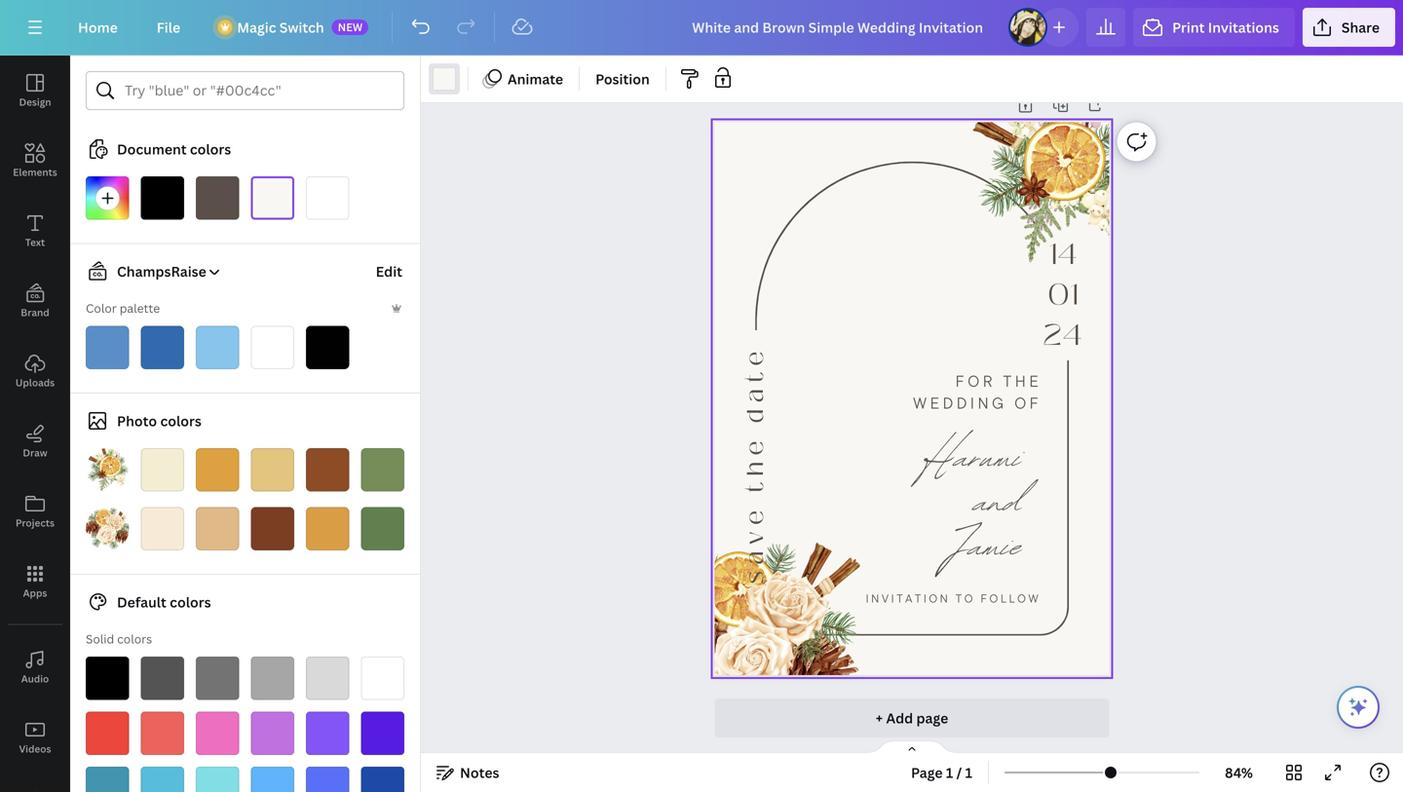 Task type: locate. For each thing, give the bounding box(es) containing it.
white #ffffff image
[[361, 657, 405, 700]]

save the date
[[738, 345, 773, 584]]

color palette
[[86, 300, 160, 316]]

1 1 from the left
[[947, 764, 954, 782]]

the inside for the wedding of
[[1004, 371, 1042, 391]]

uploads
[[15, 376, 55, 389]]

colors right document
[[190, 140, 231, 158]]

0 horizontal spatial #ffffff image
[[251, 326, 294, 369]]

#e6b77f image
[[196, 507, 239, 551], [196, 507, 239, 551]]

projects button
[[0, 477, 70, 547]]

0 vertical spatial #ffffff image
[[306, 176, 350, 220]]

text
[[25, 236, 45, 249]]

1 horizontal spatial 1
[[966, 764, 973, 782]]

audio button
[[0, 633, 70, 703]]

notes button
[[429, 758, 507, 789]]

magic switch
[[237, 18, 324, 37]]

elements button
[[0, 126, 70, 196]]

#faebd5 image
[[141, 507, 184, 551], [141, 507, 184, 551]]

position button
[[588, 63, 658, 95]]

text button
[[0, 196, 70, 266]]

2 1 from the left
[[966, 764, 973, 782]]

#984719 image
[[306, 448, 350, 492], [306, 448, 350, 492]]

dark gray #545454 image
[[141, 657, 184, 700]]

0 horizontal spatial #ffffff image
[[251, 326, 294, 369]]

+ add page
[[876, 709, 949, 728]]

light gray #d9d9d9 image
[[306, 657, 350, 700]]

add a new color image
[[86, 176, 129, 220], [86, 176, 129, 220]]

84% button
[[1208, 758, 1271, 789]]

brand
[[21, 306, 49, 319]]

the
[[1004, 371, 1042, 391], [738, 435, 773, 493]]

pink #ff66c4 image
[[196, 712, 239, 756], [196, 712, 239, 756]]

colors right photo
[[160, 412, 202, 430]]

0 vertical spatial the
[[1004, 371, 1042, 391]]

#eac373 image
[[251, 448, 294, 492]]

Design title text field
[[677, 8, 1001, 47]]

print invitations button
[[1134, 8, 1296, 47]]

main menu bar
[[0, 0, 1404, 56]]

#f8f7f4 image
[[433, 67, 456, 91], [251, 176, 294, 220]]

home link
[[62, 8, 133, 47]]

1 vertical spatial #f8f7f4 image
[[251, 176, 294, 220]]

1 vertical spatial the
[[738, 435, 773, 493]]

white #ffffff image
[[361, 657, 405, 700]]

1 right /
[[966, 764, 973, 782]]

1 horizontal spatial #f8f7f4 image
[[433, 67, 456, 91]]

0 vertical spatial #f8f7f4 image
[[433, 67, 456, 91]]

0 vertical spatial #f8f7f4 image
[[433, 67, 456, 91]]

for the wedding of
[[914, 371, 1042, 413]]

colors right default
[[170, 593, 211, 612]]

cobalt blue #004aad image
[[361, 767, 405, 793]]

0 vertical spatial #ffffff image
[[306, 176, 350, 220]]

notes
[[460, 764, 500, 782]]

the down date
[[738, 435, 773, 493]]

purple #8c52ff image
[[306, 712, 350, 756], [306, 712, 350, 756]]

photo colors
[[117, 412, 202, 430]]

colors right the solid at the bottom left of the page
[[117, 631, 152, 647]]

share button
[[1303, 8, 1396, 47]]

#f8f7f4 image
[[433, 67, 456, 91], [251, 176, 294, 220]]

1 left /
[[947, 764, 954, 782]]

follow
[[981, 592, 1041, 606]]

royal blue #5271ff image
[[306, 767, 350, 793], [306, 767, 350, 793]]

0 horizontal spatial #f8f7f4 image
[[251, 176, 294, 220]]

gray #a6a6a6 image
[[251, 657, 294, 700]]

the for save
[[738, 435, 773, 493]]

projects
[[16, 517, 55, 530]]

1 horizontal spatial the
[[1004, 371, 1042, 391]]

canva assistant image
[[1347, 696, 1371, 719]]

brand button
[[0, 266, 70, 336]]

switch
[[280, 18, 324, 37]]

#e89e21 image
[[196, 448, 239, 492]]

coral red #ff5757 image
[[141, 712, 184, 756], [141, 712, 184, 756]]

#85391a image
[[251, 507, 294, 551]]

#85391a image
[[251, 507, 294, 551]]

edit button
[[374, 252, 405, 291]]

document colors
[[117, 140, 231, 158]]

#010101 image
[[306, 326, 350, 369]]

#718e52 image
[[361, 448, 405, 492], [361, 448, 405, 492]]

14 01 24
[[1044, 232, 1083, 357]]

dark gray #545454 image
[[141, 657, 184, 700]]

#4890cd image
[[86, 326, 129, 369], [86, 326, 129, 369]]

magenta #cb6ce6 image
[[251, 712, 294, 756]]

1
[[947, 764, 954, 782], [966, 764, 973, 782]]

#e59a2f image
[[306, 507, 350, 551], [306, 507, 350, 551]]

#166bb5 image
[[141, 326, 184, 369]]

black #000000 image
[[86, 657, 129, 700], [86, 657, 129, 700]]

light blue #38b6ff image
[[251, 767, 294, 793], [251, 767, 294, 793]]

01
[[1048, 272, 1079, 317]]

colors
[[190, 140, 231, 158], [160, 412, 202, 430], [170, 593, 211, 612], [117, 631, 152, 647]]

the up of
[[1004, 371, 1042, 391]]

#ffffff image
[[306, 176, 350, 220], [251, 326, 294, 369]]

violet #5e17eb image
[[361, 712, 405, 756]]

1 vertical spatial #f8f7f4 image
[[251, 176, 294, 220]]

dark turquoise #0097b2 image
[[86, 767, 129, 793], [86, 767, 129, 793]]

#f5edd1 image
[[141, 448, 184, 492], [141, 448, 184, 492]]

light gray #d9d9d9 image
[[306, 657, 350, 700]]

#5b4f47 image
[[196, 176, 239, 220], [196, 176, 239, 220]]

date
[[738, 345, 773, 423]]

0 horizontal spatial #f8f7f4 image
[[251, 176, 294, 220]]

#e89e21 image
[[196, 448, 239, 492]]

to
[[956, 592, 976, 606]]

default colors
[[117, 593, 211, 612]]

animate button
[[477, 63, 571, 95]]

0 horizontal spatial 1
[[947, 764, 954, 782]]

print
[[1173, 18, 1205, 37]]

save
[[738, 504, 773, 584]]

1 vertical spatial #ffffff image
[[251, 326, 294, 369]]

turquoise blue #5ce1e6 image
[[196, 767, 239, 793], [196, 767, 239, 793]]

gray #737373 image
[[196, 657, 239, 700], [196, 657, 239, 700]]

0 horizontal spatial the
[[738, 435, 773, 493]]

aqua blue #0cc0df image
[[141, 767, 184, 793], [141, 767, 184, 793]]

#ffffff image
[[306, 176, 350, 220], [251, 326, 294, 369]]

#75c6ef image
[[196, 326, 239, 369], [196, 326, 239, 369]]

apps
[[23, 587, 47, 600]]

champsraise button
[[78, 260, 222, 283]]

1 vertical spatial #ffffff image
[[251, 326, 294, 369]]

#eac373 image
[[251, 448, 294, 492]]

1 horizontal spatial #ffffff image
[[306, 176, 350, 220]]

#000000 image
[[141, 176, 184, 220]]

design
[[19, 96, 51, 109]]

bright red #ff3131 image
[[86, 712, 129, 756], [86, 712, 129, 756]]



Task type: describe. For each thing, give the bounding box(es) containing it.
palette
[[120, 300, 160, 316]]

harumi
[[924, 420, 1023, 495]]

84%
[[1226, 764, 1254, 782]]

design button
[[0, 56, 70, 126]]

home
[[78, 18, 118, 37]]

and
[[974, 465, 1023, 540]]

gray #a6a6a6 image
[[251, 657, 294, 700]]

1 horizontal spatial #f8f7f4 image
[[433, 67, 456, 91]]

+ add page button
[[715, 699, 1110, 738]]

position
[[596, 70, 650, 88]]

page 1 / 1
[[912, 764, 973, 782]]

the for for
[[1004, 371, 1042, 391]]

colors for default colors
[[170, 593, 211, 612]]

violet #5e17eb image
[[361, 712, 405, 756]]

default
[[117, 593, 167, 612]]

#000000 image
[[141, 176, 184, 220]]

jamie
[[951, 509, 1023, 584]]

1 horizontal spatial #ffffff image
[[306, 176, 350, 220]]

/
[[957, 764, 963, 782]]

file button
[[141, 8, 196, 47]]

new
[[338, 19, 363, 34]]

14
[[1049, 232, 1078, 277]]

apps button
[[0, 547, 70, 617]]

uploads button
[[0, 336, 70, 407]]

elements
[[13, 166, 57, 179]]

show pages image
[[866, 740, 959, 756]]

for
[[956, 371, 996, 391]]

cobalt blue #004aad image
[[361, 767, 405, 793]]

color
[[86, 300, 117, 316]]

add
[[887, 709, 914, 728]]

#588049 image
[[361, 507, 405, 551]]

Try "blue" or "#00c4cc" search field
[[125, 72, 392, 109]]

colors for solid colors
[[117, 631, 152, 647]]

#166bb5 image
[[141, 326, 184, 369]]

page
[[912, 764, 943, 782]]

page
[[917, 709, 949, 728]]

draw button
[[0, 407, 70, 477]]

colors for document colors
[[190, 140, 231, 158]]

#010101 image
[[306, 326, 350, 369]]

colors for photo colors
[[160, 412, 202, 430]]

videos button
[[0, 703, 70, 773]]

invitation
[[866, 592, 951, 606]]

animate
[[508, 70, 564, 88]]

document
[[117, 140, 187, 158]]

magenta #cb6ce6 image
[[251, 712, 294, 756]]

edit
[[376, 262, 403, 281]]

audio
[[21, 673, 49, 686]]

#588049 image
[[361, 507, 405, 551]]

magic
[[237, 18, 276, 37]]

invitations
[[1209, 18, 1280, 37]]

solid
[[86, 631, 114, 647]]

file
[[157, 18, 181, 37]]

photo
[[117, 412, 157, 430]]

wedding
[[914, 393, 1008, 413]]

invitation to follow
[[866, 592, 1041, 606]]

videos
[[19, 743, 51, 756]]

print invitations
[[1173, 18, 1280, 37]]

champsraise
[[117, 262, 206, 281]]

solid colors
[[86, 631, 152, 647]]

side panel tab list
[[0, 56, 70, 793]]

24
[[1044, 313, 1083, 357]]

of
[[1015, 393, 1042, 413]]

share
[[1342, 18, 1381, 37]]

+
[[876, 709, 883, 728]]

draw
[[23, 447, 47, 460]]



Task type: vqa. For each thing, say whether or not it's contained in the screenshot.
Add a new color icon
yes



